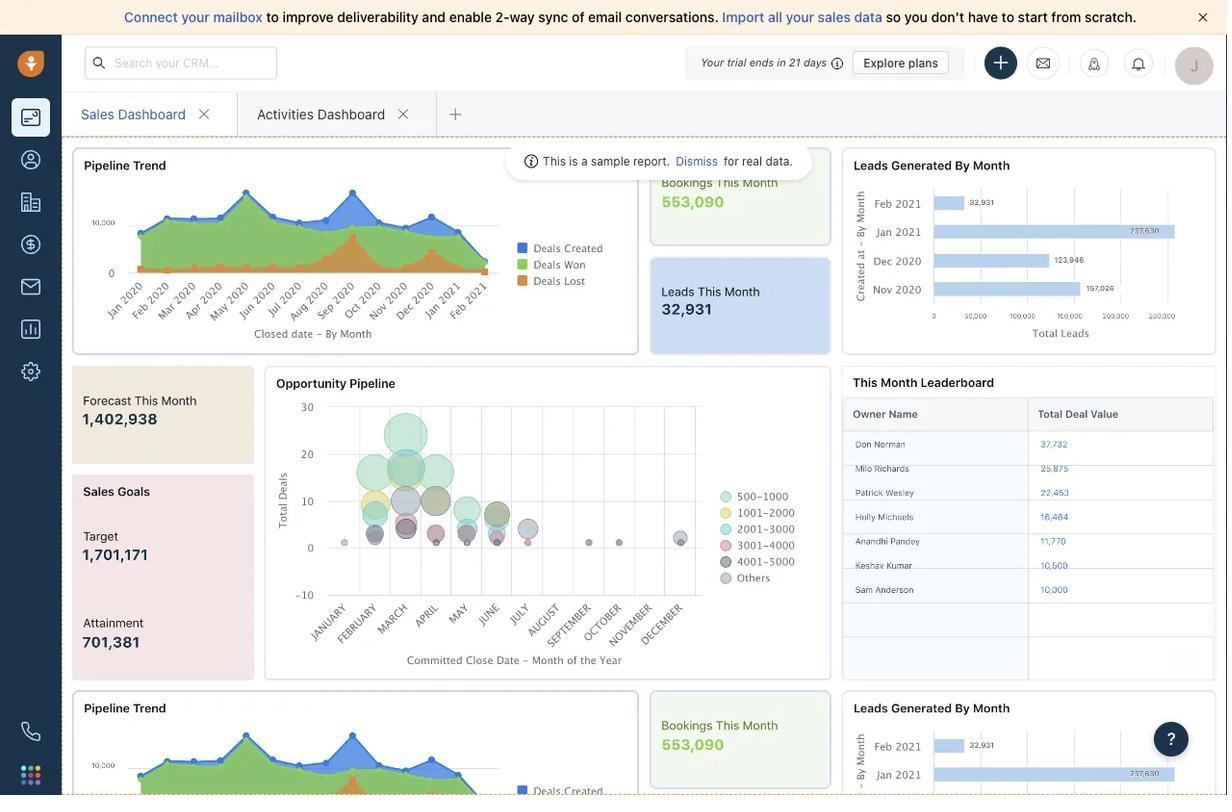 Task type: vqa. For each thing, say whether or not it's contained in the screenshot.
Plans
yes



Task type: describe. For each thing, give the bounding box(es) containing it.
all
[[768, 9, 783, 25]]

deliverability
[[337, 9, 419, 25]]

in
[[777, 56, 786, 69]]

dismiss button
[[670, 152, 724, 171]]

report.
[[634, 155, 670, 168]]

your
[[701, 56, 724, 69]]

2 your from the left
[[786, 9, 815, 25]]

21
[[789, 56, 801, 69]]

improve
[[283, 9, 334, 25]]

dismiss
[[676, 155, 718, 168]]

mailbox
[[213, 9, 263, 25]]

2-
[[496, 9, 510, 25]]

freshworks switcher image
[[21, 766, 40, 785]]

scratch.
[[1085, 9, 1137, 25]]

have
[[969, 9, 999, 25]]

is
[[569, 155, 578, 168]]

sample
[[591, 155, 630, 168]]

don't
[[932, 9, 965, 25]]

dashboard for activities dashboard
[[318, 106, 385, 122]]

for
[[724, 155, 739, 168]]

send email image
[[1037, 55, 1051, 71]]

sales dashboard
[[81, 106, 186, 122]]

ends
[[750, 56, 774, 69]]

import all your sales data link
[[723, 9, 886, 25]]

way
[[510, 9, 535, 25]]

1 to from the left
[[266, 9, 279, 25]]

explore plans
[[864, 56, 939, 69]]

dashboard for sales dashboard
[[118, 106, 186, 122]]

sales
[[81, 106, 114, 122]]

conversations.
[[626, 9, 719, 25]]

days
[[804, 56, 827, 69]]

explore plans link
[[853, 51, 950, 74]]

explore
[[864, 56, 906, 69]]

of
[[572, 9, 585, 25]]



Task type: locate. For each thing, give the bounding box(es) containing it.
0 horizontal spatial dashboard
[[118, 106, 186, 122]]

phone element
[[12, 713, 50, 751]]

enable
[[449, 9, 492, 25]]

import
[[723, 9, 765, 25]]

your right all
[[786, 9, 815, 25]]

a
[[582, 155, 588, 168]]

connect
[[124, 9, 178, 25]]

dashboard
[[118, 106, 186, 122], [318, 106, 385, 122]]

activities
[[257, 106, 314, 122]]

1 your from the left
[[181, 9, 210, 25]]

start
[[1019, 9, 1048, 25]]

this is a sample report. dismiss for real data.
[[543, 155, 793, 168]]

data.
[[766, 155, 793, 168]]

to
[[266, 9, 279, 25], [1002, 9, 1015, 25]]

you
[[905, 9, 928, 25]]

1 horizontal spatial to
[[1002, 9, 1015, 25]]

dashboard right sales at the left of the page
[[118, 106, 186, 122]]

so
[[886, 9, 902, 25]]

what's new image
[[1088, 57, 1102, 71]]

to left start
[[1002, 9, 1015, 25]]

2 to from the left
[[1002, 9, 1015, 25]]

your
[[181, 9, 210, 25], [786, 9, 815, 25]]

1 horizontal spatial dashboard
[[318, 106, 385, 122]]

activities dashboard
[[257, 106, 385, 122]]

dashboard right activities
[[318, 106, 385, 122]]

real
[[743, 155, 763, 168]]

1 dashboard from the left
[[118, 106, 186, 122]]

to right mailbox
[[266, 9, 279, 25]]

plans
[[909, 56, 939, 69]]

email
[[588, 9, 622, 25]]

1 horizontal spatial your
[[786, 9, 815, 25]]

phone image
[[21, 722, 40, 741]]

sales
[[818, 9, 851, 25]]

connect your mailbox link
[[124, 9, 266, 25]]

your trial ends in 21 days
[[701, 56, 827, 69]]

this
[[543, 155, 566, 168]]

from
[[1052, 9, 1082, 25]]

your left mailbox
[[181, 9, 210, 25]]

and
[[422, 9, 446, 25]]

close image
[[1199, 13, 1209, 22]]

0 horizontal spatial your
[[181, 9, 210, 25]]

2 dashboard from the left
[[318, 106, 385, 122]]

sync
[[539, 9, 568, 25]]

0 horizontal spatial to
[[266, 9, 279, 25]]

data
[[855, 9, 883, 25]]

trial
[[727, 56, 747, 69]]

Search your CRM... text field
[[85, 47, 277, 79]]

connect your mailbox to improve deliverability and enable 2-way sync of email conversations. import all your sales data so you don't have to start from scratch.
[[124, 9, 1137, 25]]



